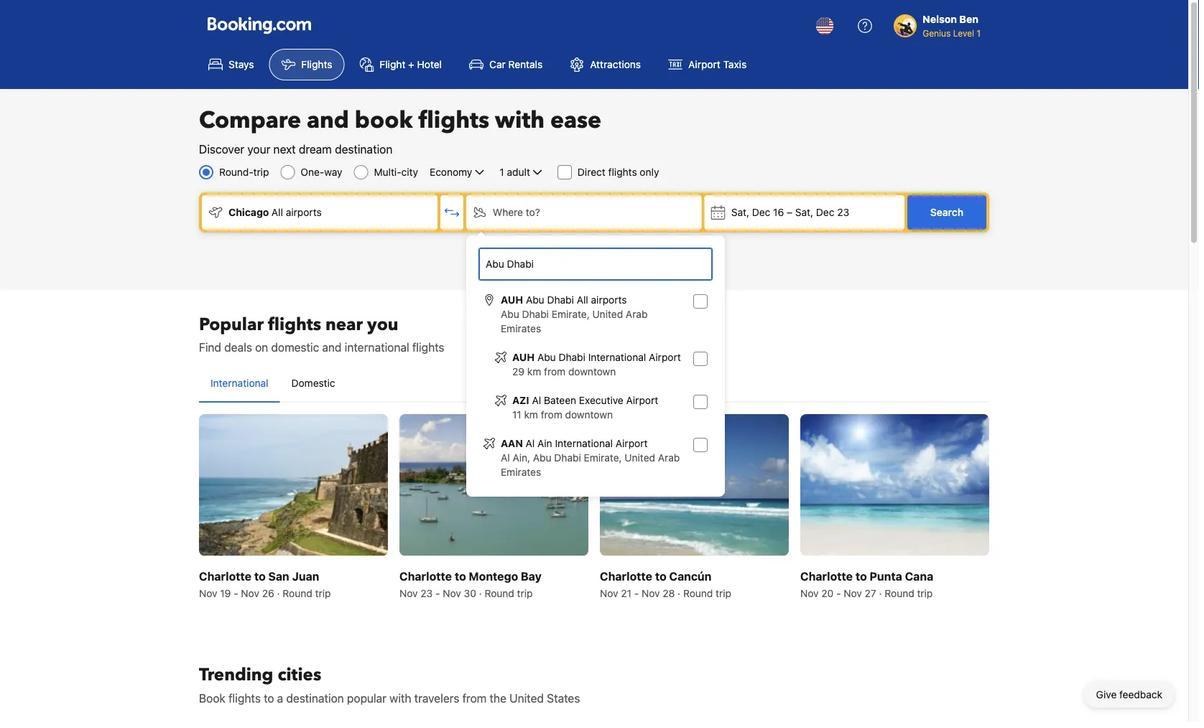 Task type: describe. For each thing, give the bounding box(es) containing it.
only
[[640, 166, 659, 178]]

direct
[[578, 166, 606, 178]]

- for charlotte to san juan
[[234, 588, 238, 600]]

· for charlotte to san juan
[[277, 588, 280, 600]]

2 nov from the left
[[241, 588, 259, 600]]

dhabi inside the auh abu dhabi international airport 29 km from downtown
[[559, 352, 586, 364]]

26
[[262, 588, 274, 600]]

flights right 'international'
[[412, 341, 445, 355]]

trip for charlotte to montego bay
[[517, 588, 533, 600]]

one-way
[[301, 166, 342, 178]]

flights inside trending cities book flights to a destination popular with travelers from the united states
[[229, 692, 261, 706]]

executive
[[579, 395, 624, 407]]

20
[[822, 588, 834, 600]]

adult
[[507, 166, 530, 178]]

compare
[[199, 105, 301, 136]]

car
[[489, 59, 506, 70]]

united inside auh abu dhabi all airports abu dhabi emirate, united arab emirates
[[593, 309, 623, 321]]

4 nov from the left
[[443, 588, 461, 600]]

to inside trending cities book flights to a destination popular with travelers from the united states
[[264, 692, 274, 706]]

sat, dec 16 – sat, dec 23
[[731, 207, 850, 218]]

on
[[255, 341, 268, 355]]

- inside charlotte to cancún nov 21 - nov 28 · round trip
[[634, 588, 639, 600]]

1 dec from the left
[[752, 207, 771, 218]]

way
[[324, 166, 342, 178]]

domestic
[[271, 341, 319, 355]]

trip for charlotte to san juan
[[315, 588, 331, 600]]

sat, dec 16 – sat, dec 23 button
[[705, 195, 905, 230]]

multi-city
[[374, 166, 418, 178]]

book
[[199, 692, 226, 706]]

bay
[[521, 570, 542, 583]]

feedback
[[1120, 690, 1163, 701]]

press enter to select airport, and then press spacebar to add another airport element
[[478, 287, 714, 486]]

states
[[547, 692, 580, 706]]

round-trip
[[219, 166, 269, 178]]

ain,
[[513, 452, 530, 464]]

1 inside nelson ben genius level 1
[[977, 28, 981, 38]]

ain
[[538, 438, 552, 450]]

rentals
[[508, 59, 543, 70]]

find
[[199, 341, 221, 355]]

charlotte to san juan image
[[199, 415, 388, 556]]

to for san
[[254, 570, 266, 583]]

to?
[[526, 207, 540, 218]]

trip for charlotte to punta cana
[[917, 588, 933, 600]]

0 horizontal spatial airports
[[286, 207, 322, 218]]

7 nov from the left
[[801, 588, 819, 600]]

16
[[773, 207, 784, 218]]

travelers
[[414, 692, 459, 706]]

charlotte to punta cana nov 20 - nov 27 · round trip
[[801, 570, 934, 600]]

san
[[268, 570, 289, 583]]

charlotte to cancún nov 21 - nov 28 · round trip
[[600, 570, 732, 600]]

charlotte for charlotte to cancún
[[600, 570, 653, 583]]

trending cities book flights to a destination popular with travelers from the united states
[[199, 664, 580, 706]]

charlotte to montego bay nov 23 - nov 30 · round trip
[[400, 570, 542, 600]]

dream
[[299, 143, 332, 156]]

tab list containing international
[[199, 365, 990, 404]]

emirate, inside auh abu dhabi all airports abu dhabi emirate, united arab emirates
[[552, 309, 590, 321]]

30
[[464, 588, 476, 600]]

to for cancún
[[655, 570, 667, 583]]

6 nov from the left
[[642, 588, 660, 600]]

cities
[[278, 664, 321, 688]]

car rentals link
[[457, 49, 555, 80]]

from for dhabi
[[544, 366, 566, 378]]

economy
[[430, 166, 472, 178]]

united inside trending cities book flights to a destination popular with travelers from the united states
[[510, 692, 544, 706]]

charlotte to punta cana image
[[801, 415, 990, 556]]

and inside popular flights near you find deals on domestic and international flights
[[322, 341, 342, 355]]

search button
[[908, 195, 987, 230]]

–
[[787, 207, 793, 218]]

popular
[[199, 313, 264, 337]]

· inside charlotte to cancún nov 21 - nov 28 · round trip
[[678, 588, 681, 600]]

5 nov from the left
[[600, 588, 618, 600]]

downtown for international
[[568, 366, 616, 378]]

city
[[401, 166, 418, 178]]

+
[[408, 59, 415, 70]]

punta
[[870, 570, 903, 583]]

flights inside 'compare and book flights with ease discover your next dream destination'
[[419, 105, 489, 136]]

deals
[[224, 341, 252, 355]]

airports inside auh abu dhabi all airports abu dhabi emirate, united arab emirates
[[591, 294, 627, 306]]

discover
[[199, 143, 244, 156]]

where
[[493, 207, 523, 218]]

montego
[[469, 570, 518, 583]]

hotel
[[417, 59, 442, 70]]

round for charlotte to san juan
[[283, 588, 312, 600]]

emirates inside auh abu dhabi all airports abu dhabi emirate, united arab emirates
[[501, 323, 541, 335]]

1 adult button
[[498, 164, 546, 181]]

near
[[326, 313, 363, 337]]

domestic
[[291, 378, 335, 390]]

charlotte for charlotte to punta cana
[[801, 570, 853, 583]]

19
[[220, 588, 231, 600]]

where to? button
[[466, 195, 702, 230]]

dhabi inside aan al ain international airport al ain, abu dhabi emirate, united arab emirates
[[554, 452, 581, 464]]

flight + hotel
[[380, 59, 442, 70]]

abu down airport or city text box on the top
[[526, 294, 545, 306]]

book
[[355, 105, 413, 136]]

dhabi down airport or city text box on the top
[[547, 294, 574, 306]]

flight + hotel link
[[347, 49, 454, 80]]

charlotte to san juan nov 19 - nov 26 · round trip
[[199, 570, 331, 600]]

arab inside aan al ain international airport al ain, abu dhabi emirate, united arab emirates
[[658, 452, 680, 464]]

dhabi up 29
[[522, 309, 549, 321]]

you
[[367, 313, 399, 337]]

23 inside dropdown button
[[837, 207, 850, 218]]

azi al bateen executive airport 11 km from downtown
[[512, 395, 658, 421]]

give feedback
[[1096, 690, 1163, 701]]

airport taxis link
[[656, 49, 759, 80]]

to for montego
[[455, 570, 466, 583]]

all inside auh abu dhabi all airports abu dhabi emirate, united arab emirates
[[577, 294, 588, 306]]

car rentals
[[489, 59, 543, 70]]

one-
[[301, 166, 324, 178]]

international for 29 km from downtown
[[588, 352, 646, 364]]

genius
[[923, 28, 951, 38]]

28
[[663, 588, 675, 600]]

a
[[277, 692, 283, 706]]

airport taxis
[[689, 59, 747, 70]]



Task type: vqa. For each thing, say whether or not it's contained in the screenshot.
United
yes



Task type: locate. For each thing, give the bounding box(es) containing it.
1 sat, from the left
[[731, 207, 750, 218]]

all down airport or city text box on the top
[[577, 294, 588, 306]]

with right popular
[[390, 692, 411, 706]]

23 right –
[[837, 207, 850, 218]]

0 vertical spatial al
[[532, 395, 541, 407]]

29
[[512, 366, 525, 378]]

km inside the auh abu dhabi international airport 29 km from downtown
[[527, 366, 541, 378]]

auh for abu
[[501, 294, 523, 306]]

airports down one-
[[286, 207, 322, 218]]

0 vertical spatial 23
[[837, 207, 850, 218]]

trip down cana
[[917, 588, 933, 600]]

1 vertical spatial international
[[211, 378, 268, 390]]

popular flights near you find deals on domestic and international flights
[[199, 313, 445, 355]]

airport inside "azi al bateen executive airport 11 km from downtown"
[[626, 395, 658, 407]]

1 vertical spatial 23
[[421, 588, 433, 600]]

· right 30
[[479, 588, 482, 600]]

1 horizontal spatial with
[[495, 105, 545, 136]]

1 vertical spatial 1
[[500, 166, 504, 178]]

al left "ain"
[[526, 438, 535, 450]]

to inside charlotte to montego bay nov 23 - nov 30 · round trip
[[455, 570, 466, 583]]

0 horizontal spatial united
[[510, 692, 544, 706]]

1 right level
[[977, 28, 981, 38]]

bateen
[[544, 395, 576, 407]]

0 vertical spatial emirate,
[[552, 309, 590, 321]]

airports
[[286, 207, 322, 218], [591, 294, 627, 306]]

with inside trending cities book flights to a destination popular with travelers from the united states
[[390, 692, 411, 706]]

charlotte up 20
[[801, 570, 853, 583]]

1 horizontal spatial arab
[[658, 452, 680, 464]]

flights link
[[269, 49, 345, 80]]

round down cancún
[[683, 588, 713, 600]]

auh abu dhabi all airports abu dhabi emirate, united arab emirates
[[501, 294, 648, 335]]

round for charlotte to montego bay
[[485, 588, 514, 600]]

dec right –
[[816, 207, 835, 218]]

trip inside charlotte to cancún nov 21 - nov 28 · round trip
[[716, 588, 732, 600]]

trip down juan
[[315, 588, 331, 600]]

trip down your
[[253, 166, 269, 178]]

abu up 29
[[501, 309, 519, 321]]

· for charlotte to punta cana
[[879, 588, 882, 600]]

0 horizontal spatial all
[[272, 207, 283, 218]]

and inside 'compare and book flights with ease discover your next dream destination'
[[307, 105, 349, 136]]

booking.com logo image
[[208, 17, 311, 34], [208, 17, 311, 34]]

charlotte inside charlotte to montego bay nov 23 - nov 30 · round trip
[[400, 570, 452, 583]]

· right the 28
[[678, 588, 681, 600]]

2 vertical spatial united
[[510, 692, 544, 706]]

international inside 'international' button
[[211, 378, 268, 390]]

all right chicago
[[272, 207, 283, 218]]

round down juan
[[283, 588, 312, 600]]

auh abu dhabi international airport 29 km from downtown
[[512, 352, 681, 378]]

dhabi right the ain,
[[554, 452, 581, 464]]

auh inside auh abu dhabi all airports abu dhabi emirate, united arab emirates
[[501, 294, 523, 306]]

to inside charlotte to cancún nov 21 - nov 28 · round trip
[[655, 570, 667, 583]]

destination down cities
[[286, 692, 344, 706]]

· inside charlotte to punta cana nov 20 - nov 27 · round trip
[[879, 588, 882, 600]]

charlotte up 21
[[600, 570, 653, 583]]

1 charlotte from the left
[[199, 570, 252, 583]]

· inside charlotte to san juan nov 19 - nov 26 · round trip
[[277, 588, 280, 600]]

dec left 16
[[752, 207, 771, 218]]

abu down "ain"
[[533, 452, 552, 464]]

downtown up executive
[[568, 366, 616, 378]]

8 nov from the left
[[844, 588, 862, 600]]

0 vertical spatial auh
[[501, 294, 523, 306]]

trip
[[253, 166, 269, 178], [315, 588, 331, 600], [517, 588, 533, 600], [716, 588, 732, 600], [917, 588, 933, 600]]

0 vertical spatial destination
[[335, 143, 393, 156]]

1 horizontal spatial airports
[[591, 294, 627, 306]]

1 vertical spatial km
[[524, 409, 538, 421]]

2 dec from the left
[[816, 207, 835, 218]]

flights left "only"
[[608, 166, 637, 178]]

2 · from the left
[[479, 588, 482, 600]]

international for al ain, abu dhabi emirate, united arab emirates
[[555, 438, 613, 450]]

charlotte to cancún image
[[600, 415, 789, 556]]

trip right the 28
[[716, 588, 732, 600]]

0 vertical spatial united
[[593, 309, 623, 321]]

cancún
[[669, 570, 712, 583]]

km for azi
[[524, 409, 538, 421]]

give
[[1096, 690, 1117, 701]]

flights
[[419, 105, 489, 136], [608, 166, 637, 178], [268, 313, 321, 337], [412, 341, 445, 355], [229, 692, 261, 706]]

the
[[490, 692, 507, 706]]

1 vertical spatial with
[[390, 692, 411, 706]]

al right azi
[[532, 395, 541, 407]]

11
[[512, 409, 522, 421]]

3 · from the left
[[678, 588, 681, 600]]

trip inside charlotte to montego bay nov 23 - nov 30 · round trip
[[517, 588, 533, 600]]

1 vertical spatial all
[[577, 294, 588, 306]]

downtown
[[568, 366, 616, 378], [565, 409, 613, 421]]

dhabi down auh abu dhabi all airports abu dhabi emirate, united arab emirates
[[559, 352, 586, 364]]

23 left 30
[[421, 588, 433, 600]]

flights
[[301, 59, 332, 70]]

4 - from the left
[[837, 588, 841, 600]]

downtown down executive
[[565, 409, 613, 421]]

- right 20
[[837, 588, 841, 600]]

1 horizontal spatial 23
[[837, 207, 850, 218]]

from inside "azi al bateen executive airport 11 km from downtown"
[[541, 409, 563, 421]]

destination up multi- on the top of the page
[[335, 143, 393, 156]]

to inside charlotte to san juan nov 19 - nov 26 · round trip
[[254, 570, 266, 583]]

- for charlotte to montego bay
[[436, 588, 440, 600]]

domestic button
[[280, 365, 347, 402]]

· for charlotte to montego bay
[[479, 588, 482, 600]]

- inside charlotte to montego bay nov 23 - nov 30 · round trip
[[436, 588, 440, 600]]

al for al ain international airport
[[526, 438, 535, 450]]

0 vertical spatial downtown
[[568, 366, 616, 378]]

round down montego
[[485, 588, 514, 600]]

2 charlotte from the left
[[400, 570, 452, 583]]

juan
[[292, 570, 319, 583]]

nelson ben genius level 1
[[923, 13, 981, 38]]

international down "azi al bateen executive airport 11 km from downtown"
[[555, 438, 613, 450]]

1 horizontal spatial dec
[[816, 207, 835, 218]]

stays link
[[196, 49, 266, 80]]

1 vertical spatial downtown
[[565, 409, 613, 421]]

flights down trending
[[229, 692, 261, 706]]

emirates inside aan al ain international airport al ain, abu dhabi emirate, united arab emirates
[[501, 467, 541, 479]]

flights up domestic
[[268, 313, 321, 337]]

1 adult
[[500, 166, 530, 178]]

international up executive
[[588, 352, 646, 364]]

and down near
[[322, 341, 342, 355]]

dec
[[752, 207, 771, 218], [816, 207, 835, 218]]

1 vertical spatial emirate,
[[584, 452, 622, 464]]

0 horizontal spatial dec
[[752, 207, 771, 218]]

1 · from the left
[[277, 588, 280, 600]]

ease
[[551, 105, 602, 136]]

trending
[[199, 664, 273, 688]]

chicago
[[229, 207, 269, 218]]

auh for 29
[[512, 352, 535, 364]]

charlotte for charlotte to san juan
[[199, 570, 252, 583]]

km right 11
[[524, 409, 538, 421]]

1 inside dropdown button
[[500, 166, 504, 178]]

from up bateen
[[544, 366, 566, 378]]

from for bateen
[[541, 409, 563, 421]]

1 vertical spatial al
[[526, 438, 535, 450]]

1 vertical spatial from
[[541, 409, 563, 421]]

km inside "azi al bateen executive airport 11 km from downtown"
[[524, 409, 538, 421]]

0 horizontal spatial 1
[[500, 166, 504, 178]]

chicago all airports
[[229, 207, 322, 218]]

international down deals
[[211, 378, 268, 390]]

from
[[544, 366, 566, 378], [541, 409, 563, 421], [462, 692, 487, 706]]

1 left the "adult"
[[500, 166, 504, 178]]

0 vertical spatial with
[[495, 105, 545, 136]]

downtown inside the auh abu dhabi international airport 29 km from downtown
[[568, 366, 616, 378]]

with up the "adult"
[[495, 105, 545, 136]]

4 · from the left
[[879, 588, 882, 600]]

to left "a"
[[264, 692, 274, 706]]

arab inside auh abu dhabi all airports abu dhabi emirate, united arab emirates
[[626, 309, 648, 321]]

0 vertical spatial arab
[[626, 309, 648, 321]]

1 horizontal spatial united
[[593, 309, 623, 321]]

3 round from the left
[[683, 588, 713, 600]]

abu up bateen
[[538, 352, 556, 364]]

- left 30
[[436, 588, 440, 600]]

Airport or city text field
[[484, 257, 707, 272]]

1 round from the left
[[283, 588, 312, 600]]

auh
[[501, 294, 523, 306], [512, 352, 535, 364]]

2 vertical spatial al
[[501, 452, 510, 464]]

round for charlotte to punta cana
[[885, 588, 915, 600]]

2 round from the left
[[485, 588, 514, 600]]

flights up 'economy'
[[419, 105, 489, 136]]

compare and book flights with ease discover your next dream destination
[[199, 105, 602, 156]]

2 emirates from the top
[[501, 467, 541, 479]]

round inside charlotte to montego bay nov 23 - nov 30 · round trip
[[485, 588, 514, 600]]

charlotte for charlotte to montego bay
[[400, 570, 452, 583]]

multi-
[[374, 166, 401, 178]]

trip inside charlotte to san juan nov 19 - nov 26 · round trip
[[315, 588, 331, 600]]

airport inside the auh abu dhabi international airport 29 km from downtown
[[649, 352, 681, 364]]

1 vertical spatial auh
[[512, 352, 535, 364]]

1 nov from the left
[[199, 588, 217, 600]]

airports down airport or city text box on the top
[[591, 294, 627, 306]]

to up 27
[[856, 570, 867, 583]]

round down punta
[[885, 588, 915, 600]]

1 vertical spatial airports
[[591, 294, 627, 306]]

1 vertical spatial destination
[[286, 692, 344, 706]]

popular
[[347, 692, 387, 706]]

- right 19
[[234, 588, 238, 600]]

2 vertical spatial from
[[462, 692, 487, 706]]

round inside charlotte to cancún nov 21 - nov 28 · round trip
[[683, 588, 713, 600]]

- inside charlotte to punta cana nov 20 - nov 27 · round trip
[[837, 588, 841, 600]]

to up 30
[[455, 570, 466, 583]]

23
[[837, 207, 850, 218], [421, 588, 433, 600]]

downtown for executive
[[565, 409, 613, 421]]

from left the
[[462, 692, 487, 706]]

al down aan
[[501, 452, 510, 464]]

emirates up 29
[[501, 323, 541, 335]]

international
[[588, 352, 646, 364], [211, 378, 268, 390], [555, 438, 613, 450]]

4 round from the left
[[885, 588, 915, 600]]

0 horizontal spatial with
[[390, 692, 411, 706]]

0 vertical spatial from
[[544, 366, 566, 378]]

round-
[[219, 166, 253, 178]]

sat, right –
[[795, 207, 814, 218]]

charlotte left montego
[[400, 570, 452, 583]]

attractions
[[590, 59, 641, 70]]

your
[[247, 143, 270, 156]]

charlotte up 19
[[199, 570, 252, 583]]

cana
[[905, 570, 934, 583]]

round inside charlotte to punta cana nov 20 - nov 27 · round trip
[[885, 588, 915, 600]]

27
[[865, 588, 877, 600]]

km right 29
[[527, 366, 541, 378]]

aan
[[501, 438, 523, 450]]

1 - from the left
[[234, 588, 238, 600]]

airport for al bateen executive airport
[[626, 395, 658, 407]]

1 vertical spatial and
[[322, 341, 342, 355]]

- inside charlotte to san juan nov 19 - nov 26 · round trip
[[234, 588, 238, 600]]

3 - from the left
[[634, 588, 639, 600]]

from inside the auh abu dhabi international airport 29 km from downtown
[[544, 366, 566, 378]]

al for al bateen executive airport
[[532, 395, 541, 407]]

1 emirates from the top
[[501, 323, 541, 335]]

emirate, down airport or city text box on the top
[[552, 309, 590, 321]]

destination inside trending cities book flights to a destination popular with travelers from the united states
[[286, 692, 344, 706]]

1 vertical spatial arab
[[658, 452, 680, 464]]

trip inside charlotte to punta cana nov 20 - nov 27 · round trip
[[917, 588, 933, 600]]

0 vertical spatial and
[[307, 105, 349, 136]]

round
[[283, 588, 312, 600], [485, 588, 514, 600], [683, 588, 713, 600], [885, 588, 915, 600]]

- for charlotte to punta cana
[[837, 588, 841, 600]]

to inside charlotte to punta cana nov 20 - nov 27 · round trip
[[856, 570, 867, 583]]

3 charlotte from the left
[[600, 570, 653, 583]]

search
[[931, 207, 964, 218]]

with inside 'compare and book flights with ease discover your next dream destination'
[[495, 105, 545, 136]]

and
[[307, 105, 349, 136], [322, 341, 342, 355]]

united inside aan al ain international airport al ain, abu dhabi emirate, united arab emirates
[[625, 452, 655, 464]]

international inside the auh abu dhabi international airport 29 km from downtown
[[588, 352, 646, 364]]

0 horizontal spatial arab
[[626, 309, 648, 321]]

nov
[[199, 588, 217, 600], [241, 588, 259, 600], [400, 588, 418, 600], [443, 588, 461, 600], [600, 588, 618, 600], [642, 588, 660, 600], [801, 588, 819, 600], [844, 588, 862, 600]]

sat,
[[731, 207, 750, 218], [795, 207, 814, 218]]

tab list
[[199, 365, 990, 404]]

downtown inside "azi al bateen executive airport 11 km from downtown"
[[565, 409, 613, 421]]

aan al ain international airport al ain, abu dhabi emirate, united arab emirates
[[501, 438, 680, 479]]

stays
[[229, 59, 254, 70]]

charlotte to montego bay image
[[400, 415, 589, 556]]

attractions link
[[558, 49, 653, 80]]

emirate, inside aan al ain international airport al ain, abu dhabi emirate, united arab emirates
[[584, 452, 622, 464]]

0 vertical spatial airports
[[286, 207, 322, 218]]

with
[[495, 105, 545, 136], [390, 692, 411, 706]]

auh inside the auh abu dhabi international airport 29 km from downtown
[[512, 352, 535, 364]]

to left san
[[254, 570, 266, 583]]

and up dream
[[307, 105, 349, 136]]

emirates down the ain,
[[501, 467, 541, 479]]

21
[[621, 588, 632, 600]]

2 vertical spatial international
[[555, 438, 613, 450]]

next
[[273, 143, 296, 156]]

km for auh
[[527, 366, 541, 378]]

charlotte
[[199, 570, 252, 583], [400, 570, 452, 583], [600, 570, 653, 583], [801, 570, 853, 583]]

23 inside charlotte to montego bay nov 23 - nov 30 · round trip
[[421, 588, 433, 600]]

0 vertical spatial 1
[[977, 28, 981, 38]]

give feedback button
[[1085, 683, 1174, 709]]

abu inside aan al ain international airport al ain, abu dhabi emirate, united arab emirates
[[533, 452, 552, 464]]

0 horizontal spatial sat,
[[731, 207, 750, 218]]

1 horizontal spatial sat,
[[795, 207, 814, 218]]

4 charlotte from the left
[[801, 570, 853, 583]]

charlotte inside charlotte to punta cana nov 20 - nov 27 · round trip
[[801, 570, 853, 583]]

round inside charlotte to san juan nov 19 - nov 26 · round trip
[[283, 588, 312, 600]]

0 vertical spatial km
[[527, 366, 541, 378]]

abu inside the auh abu dhabi international airport 29 km from downtown
[[538, 352, 556, 364]]

from down bateen
[[541, 409, 563, 421]]

· inside charlotte to montego bay nov 23 - nov 30 · round trip
[[479, 588, 482, 600]]

azi
[[512, 395, 529, 407]]

charlotte inside charlotte to san juan nov 19 - nov 26 · round trip
[[199, 570, 252, 583]]

2 horizontal spatial united
[[625, 452, 655, 464]]

1 vertical spatial emirates
[[501, 467, 541, 479]]

destination inside 'compare and book flights with ease discover your next dream destination'
[[335, 143, 393, 156]]

3 nov from the left
[[400, 588, 418, 600]]

2 - from the left
[[436, 588, 440, 600]]

sat, left 16
[[731, 207, 750, 218]]

emirate, down "azi al bateen executive airport 11 km from downtown"
[[584, 452, 622, 464]]

0 horizontal spatial 23
[[421, 588, 433, 600]]

2 sat, from the left
[[795, 207, 814, 218]]

arab
[[626, 309, 648, 321], [658, 452, 680, 464]]

airport for abu dhabi international airport
[[649, 352, 681, 364]]

to for punta
[[856, 570, 867, 583]]

1 vertical spatial united
[[625, 452, 655, 464]]

al inside "azi al bateen executive airport 11 km from downtown"
[[532, 395, 541, 407]]

0 vertical spatial international
[[588, 352, 646, 364]]

· right 27
[[879, 588, 882, 600]]

direct flights only
[[578, 166, 659, 178]]

1 horizontal spatial all
[[577, 294, 588, 306]]

to up the 28
[[655, 570, 667, 583]]

- right 21
[[634, 588, 639, 600]]

destination
[[335, 143, 393, 156], [286, 692, 344, 706]]

airport
[[689, 59, 721, 70], [649, 352, 681, 364], [626, 395, 658, 407], [616, 438, 648, 450]]

1 horizontal spatial 1
[[977, 28, 981, 38]]

airport for al ain international airport
[[616, 438, 648, 450]]

where to?
[[493, 207, 540, 218]]

international button
[[199, 365, 280, 402]]

international inside aan al ain international airport al ain, abu dhabi emirate, united arab emirates
[[555, 438, 613, 450]]

0 vertical spatial all
[[272, 207, 283, 218]]

from inside trending cities book flights to a destination popular with travelers from the united states
[[462, 692, 487, 706]]

trip down 'bay'
[[517, 588, 533, 600]]

charlotte inside charlotte to cancún nov 21 - nov 28 · round trip
[[600, 570, 653, 583]]

international
[[345, 341, 409, 355]]

· right the "26"
[[277, 588, 280, 600]]

airport inside aan al ain international airport al ain, abu dhabi emirate, united arab emirates
[[616, 438, 648, 450]]

0 vertical spatial emirates
[[501, 323, 541, 335]]



